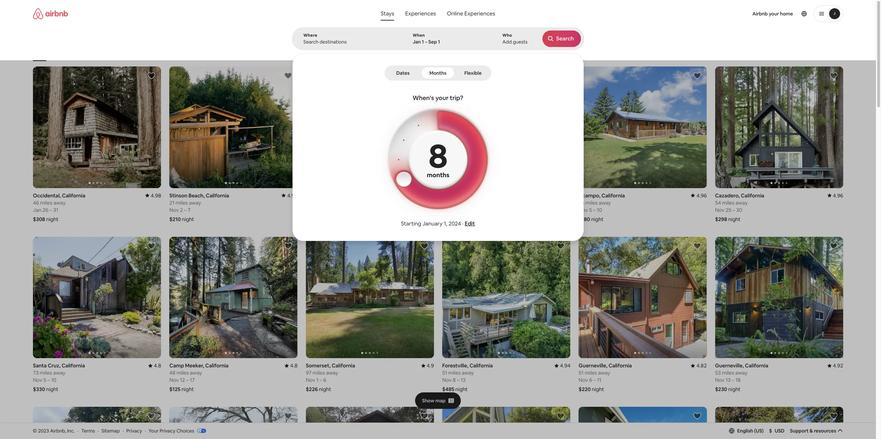 Task type: describe. For each thing, give the bounding box(es) containing it.
trending
[[500, 51, 518, 56]]

choices
[[176, 428, 194, 435]]

4.8 out of 5 average rating image for camp meeker, california 48 miles away nov 12 – 17 $125 night
[[285, 363, 297, 370]]

– inside when jan 1 – sep 1
[[425, 39, 427, 45]]

dates
[[396, 70, 410, 76]]

night inside camp meeker, california 48 miles away nov 12 – 17 $125 night
[[181, 387, 194, 393]]

tab list inside stays tab panel
[[386, 66, 490, 81]]

amazing
[[460, 51, 477, 56]]

nov for somerset, california 97 miles away nov 1 – 6 $226 night
[[306, 377, 315, 384]]

6 inside guerneville, california 51 miles away nov 6 – 11 $220 night
[[589, 377, 592, 384]]

tiny homes
[[362, 51, 384, 56]]

english (us) button
[[729, 428, 764, 435]]

97
[[306, 370, 311, 377]]

13 inside guerneville, california 53 miles away nov 13 – 18 $230 night
[[725, 377, 730, 384]]

california for somerset, california 97 miles away nov 1 – 6 $226 night
[[332, 363, 355, 370]]

vineyards
[[530, 51, 549, 56]]

– inside santa cruz, california 73 miles away nov 5 – 10 $330 night
[[47, 377, 50, 384]]

away for acampo, california 55 miles away nov 5 – 10 $180 night
[[599, 200, 611, 206]]

nov inside santa cruz, california 73 miles away nov 5 – 10 $330 night
[[33, 377, 42, 384]]

add to wishlist: camp meeker, california image
[[284, 242, 292, 251]]

(us)
[[754, 428, 764, 435]]

13 inside forestville, california 51 miles away nov 8 – 13 $485 night
[[460, 377, 465, 384]]

5 inside santa cruz, california 73 miles away nov 5 – 10 $330 night
[[43, 377, 46, 384]]

night for acampo, california 55 miles away nov 5 – 10 $180 night
[[591, 216, 603, 223]]

– inside cazadero, california 54 miles away nov 25 – 30 $298 night
[[732, 207, 735, 213]]

airbnb,
[[50, 428, 66, 435]]

cruz,
[[48, 363, 60, 370]]

santa
[[33, 363, 47, 370]]

2
[[180, 207, 183, 213]]

miles inside camp meeker, california 48 miles away nov 12 – 17 $125 night
[[176, 370, 189, 377]]

who
[[502, 33, 512, 38]]

night inside santa cruz, california 73 miles away nov 5 – 10 $330 night
[[46, 387, 58, 393]]

home
[[780, 11, 793, 17]]

add to wishlist: los gatos, california image
[[693, 413, 701, 421]]

4.96 for cazadero, california 54 miles away nov 25 – 30 $298 night
[[833, 193, 843, 199]]

night for cobb, california 62 miles away nov 12 – 17 $160 night
[[455, 216, 467, 223]]

25
[[725, 207, 731, 213]]

62
[[442, 200, 448, 206]]

support & resources
[[790, 428, 836, 435]]

experiences inside button
[[405, 10, 436, 17]]

17 inside cobb, california 62 miles away nov 12 – 17 $160 night
[[462, 207, 467, 213]]

4.9 out of 5 average rating image
[[421, 363, 434, 370]]

airbnb your home link
[[748, 7, 797, 21]]

2 add to wishlist: valley springs, california image from the left
[[420, 413, 428, 421]]

7
[[187, 207, 190, 213]]

starting january 1, 2024 · edit
[[401, 220, 475, 228]]

national parks
[[560, 51, 588, 56]]

terms link
[[81, 428, 95, 435]]

miles inside stinson beach, california 21 miles away nov 2 – 7 $210 night
[[175, 200, 188, 206]]

guerneville, california 53 miles away nov 13 – 18 $230 night
[[715, 363, 768, 393]]

your privacy choices
[[149, 428, 194, 435]]

26
[[42, 207, 48, 213]]

what can we help you find? tab list
[[375, 7, 441, 21]]

forestville,
[[442, 363, 468, 370]]

skiing
[[399, 51, 410, 56]]

add to wishlist: occidental, california image
[[147, 72, 155, 80]]

night inside stinson beach, california 21 miles away nov 2 – 7 $210 night
[[182, 216, 194, 223]]

night for occidental, california 46 miles away jan 26 – 31 $308 night
[[46, 216, 58, 223]]

california inside stinson beach, california 21 miles away nov 2 – 7 $210 night
[[206, 193, 229, 199]]

stays tab panel
[[292, 27, 584, 241]]

miles for guerneville, california 51 miles away nov 6 – 11 $220 night
[[585, 370, 597, 377]]

– inside guerneville, california 51 miles away nov 6 – 11 $220 night
[[593, 377, 596, 384]]

night for cazadero, california 54 miles away nov 25 – 30 $298 night
[[728, 216, 740, 223]]

4.96 out of 5 average rating image
[[827, 193, 843, 199]]

show
[[422, 398, 434, 404]]

&
[[810, 428, 813, 435]]

$298
[[715, 216, 727, 223]]

sitemap link
[[101, 428, 120, 435]]

pools
[[478, 51, 488, 56]]

10 inside santa cruz, california 73 miles away nov 5 – 10 $330 night
[[51, 377, 56, 384]]

night for guerneville, california 51 miles away nov 6 – 11 $220 night
[[592, 387, 604, 393]]

11
[[597, 377, 601, 384]]

add to wishlist: watsonville, california image
[[829, 413, 838, 421]]

away for cazadero, california 54 miles away nov 25 – 30 $298 night
[[735, 200, 748, 206]]

4.98
[[151, 193, 161, 199]]

guerneville, for 53
[[715, 363, 744, 370]]

tiny
[[362, 51, 370, 56]]

show map button
[[415, 393, 461, 410]]

add to wishlist: guerneville, california image for 4.82
[[693, 242, 701, 251]]

$
[[769, 428, 772, 435]]

privacy link
[[126, 428, 142, 435]]

1,
[[444, 220, 447, 228]]

california for forestville, california 51 miles away nov 8 – 13 $485 night
[[469, 363, 493, 370]]

months button
[[421, 67, 455, 79]]

your for airbnb
[[769, 11, 779, 17]]

add to wishlist: cazadero, california image
[[829, 72, 838, 80]]

55
[[579, 200, 584, 206]]

51 for guerneville, california
[[579, 370, 583, 377]]

stays button
[[375, 7, 400, 21]]

$226
[[306, 387, 318, 393]]

2 privacy from the left
[[160, 428, 175, 435]]

– inside cobb, california 62 miles away nov 12 – 17 $160 night
[[459, 207, 461, 213]]

acampo, california 55 miles away nov 5 – 10 $180 night
[[579, 193, 625, 223]]

away inside santa cruz, california 73 miles away nov 5 – 10 $330 night
[[53, 370, 65, 377]]

starting
[[401, 220, 421, 228]]

17 inside camp meeker, california 48 miles away nov 12 – 17 $125 night
[[190, 377, 195, 384]]

experiences button
[[400, 7, 441, 21]]

meeker,
[[185, 363, 204, 370]]

1 inside the somerset, california 97 miles away nov 1 – 6 $226 night
[[316, 377, 318, 384]]

nov for acampo, california 55 miles away nov 5 – 10 $180 night
[[579, 207, 588, 213]]

play
[[337, 51, 345, 56]]

nov for forestville, california 51 miles away nov 8 – 13 $485 night
[[442, 377, 451, 384]]

stays
[[381, 10, 394, 17]]

support & resources button
[[790, 428, 843, 435]]

california for cazadero, california 54 miles away nov 25 – 30 $298 night
[[741, 193, 764, 199]]

forestville, california 51 miles away nov 8 – 13 $485 night
[[442, 363, 493, 393]]

california inside santa cruz, california 73 miles away nov 5 – 10 $330 night
[[61, 363, 85, 370]]

support
[[790, 428, 809, 435]]

night for somerset, california 97 miles away nov 1 – 6 $226 night
[[319, 387, 331, 393]]

– inside acampo, california 55 miles away nov 5 – 10 $180 night
[[593, 207, 596, 213]]

nov for cazadero, california 54 miles away nov 25 – 30 $298 night
[[715, 207, 724, 213]]

january
[[422, 220, 443, 228]]

2 horizontal spatial 1
[[438, 39, 440, 45]]

guerneville, for 51
[[579, 363, 607, 370]]

cobb,
[[442, 193, 457, 199]]

5 inside acampo, california 55 miles away nov 5 – 10 $180 night
[[589, 207, 592, 213]]

jan inside when jan 1 – sep 1
[[413, 39, 421, 45]]

$485
[[442, 387, 454, 393]]

when's your trip?
[[413, 94, 463, 102]]

flexible
[[464, 70, 482, 76]]

$308
[[33, 216, 45, 223]]

when
[[413, 33, 425, 38]]

somerset,
[[306, 363, 330, 370]]

online
[[447, 10, 463, 17]]

$160
[[442, 216, 454, 223]]

add to wishlist: guerneville, california image for 4.92
[[829, 242, 838, 251]]

nov for guerneville, california 51 miles away nov 6 – 11 $220 night
[[579, 377, 588, 384]]

night for guerneville, california 53 miles away nov 13 – 18 $230 night
[[728, 387, 740, 393]]

4.8 for santa cruz, california 73 miles away nov 5 – 10 $330 night
[[154, 363, 161, 370]]

edit
[[465, 220, 475, 228]]

terms
[[81, 428, 95, 435]]

who add guests
[[502, 33, 528, 45]]

48
[[169, 370, 175, 377]]

8 inside forestville, california 51 miles away nov 8 – 13 $485 night
[[453, 377, 456, 384]]

california for guerneville, california 51 miles away nov 6 – 11 $220 night
[[608, 363, 632, 370]]

usd
[[775, 428, 785, 435]]

away for cobb, california 62 miles away nov 12 – 17 $160 night
[[462, 200, 475, 206]]

cazadero, california 54 miles away nov 25 – 30 $298 night
[[715, 193, 764, 223]]

night for forestville, california 51 miles away nov 8 – 13 $485 night
[[455, 387, 467, 393]]

4.92
[[833, 363, 843, 370]]



Task type: locate. For each thing, give the bounding box(es) containing it.
1 right sep at top
[[438, 39, 440, 45]]

4.8 out of 5 average rating image left camp
[[148, 363, 161, 370]]

2 add to wishlist: guerneville, california image from the left
[[829, 242, 838, 251]]

1 vertical spatial 17
[[190, 377, 195, 384]]

· left edit button
[[462, 220, 464, 228]]

0 horizontal spatial experiences
[[405, 10, 436, 17]]

miles down cobb,
[[449, 200, 461, 206]]

night inside guerneville, california 51 miles away nov 6 – 11 $220 night
[[592, 387, 604, 393]]

– inside camp meeker, california 48 miles away nov 12 – 17 $125 night
[[186, 377, 188, 384]]

nov up $485
[[442, 377, 451, 384]]

miles inside "occidental, california 46 miles away jan 26 – 31 $308 night"
[[40, 200, 52, 206]]

© 2023 airbnb, inc. ·
[[33, 428, 79, 435]]

nov for cobb, california 62 miles away nov 12 – 17 $160 night
[[442, 207, 451, 213]]

away down acampo,
[[599, 200, 611, 206]]

night right $180
[[591, 216, 603, 223]]

night right the $226
[[319, 387, 331, 393]]

·
[[462, 220, 464, 228], [77, 428, 79, 435], [98, 428, 99, 435], [122, 428, 124, 435], [145, 428, 146, 435]]

– inside stinson beach, california 21 miles away nov 2 – 7 $210 night
[[184, 207, 186, 213]]

miles for cobb, california 62 miles away nov 12 – 17 $160 night
[[449, 200, 461, 206]]

your inside profile element
[[769, 11, 779, 17]]

nov inside forestville, california 51 miles away nov 8 – 13 $485 night
[[442, 377, 451, 384]]

profile element
[[507, 0, 843, 27]]

18
[[735, 377, 740, 384]]

california inside guerneville, california 53 miles away nov 13 – 18 $230 night
[[745, 363, 768, 370]]

– left the 11
[[593, 377, 596, 384]]

add to wishlist: santa cruz, california image
[[147, 242, 155, 251]]

– down 'meeker,'
[[186, 377, 188, 384]]

4.99 out of 5 average rating image
[[282, 193, 297, 199]]

nov for guerneville, california 53 miles away nov 13 – 18 $230 night
[[715, 377, 724, 384]]

jan down when
[[413, 39, 421, 45]]

0 horizontal spatial 51
[[442, 370, 447, 377]]

california inside cobb, california 62 miles away nov 12 – 17 $160 night
[[458, 193, 481, 199]]

your left home
[[769, 11, 779, 17]]

lakefront
[[302, 51, 320, 56]]

acampo,
[[579, 193, 600, 199]]

–
[[425, 39, 427, 45], [49, 207, 52, 213], [184, 207, 186, 213], [459, 207, 461, 213], [593, 207, 596, 213], [732, 207, 735, 213], [47, 377, 50, 384], [186, 377, 188, 384], [457, 377, 459, 384], [593, 377, 596, 384], [319, 377, 322, 384], [732, 377, 734, 384]]

group
[[33, 34, 725, 61], [33, 67, 161, 188], [169, 67, 426, 188], [306, 67, 562, 188], [442, 67, 570, 188], [579, 67, 707, 188], [715, 67, 881, 188], [33, 237, 161, 359], [169, 237, 297, 359], [306, 237, 562, 359], [442, 237, 698, 359], [579, 237, 835, 359], [715, 237, 843, 359], [33, 408, 161, 440], [169, 408, 297, 440], [306, 408, 434, 440], [442, 408, 570, 440], [579, 408, 835, 440], [715, 408, 843, 440]]

1 horizontal spatial 1
[[422, 39, 424, 45]]

jan down 46
[[33, 207, 41, 213]]

6 inside the somerset, california 97 miles away nov 1 – 6 $226 night
[[323, 377, 326, 384]]

– left 7
[[184, 207, 186, 213]]

online experiences
[[447, 10, 495, 17]]

13
[[460, 377, 465, 384], [725, 377, 730, 384]]

1 horizontal spatial 5
[[589, 207, 592, 213]]

english (us)
[[737, 428, 764, 435]]

miles down somerset,
[[312, 370, 325, 377]]

30
[[736, 207, 742, 213]]

when's
[[413, 94, 434, 102]]

21
[[169, 200, 174, 206]]

miles up 25
[[722, 200, 734, 206]]

4.96
[[696, 193, 707, 199], [833, 193, 843, 199]]

tab list
[[386, 66, 490, 81]]

night down 18
[[728, 387, 740, 393]]

51 up $220
[[579, 370, 583, 377]]

away for somerset, california 97 miles away nov 1 – 6 $226 night
[[326, 370, 338, 377]]

experiences
[[405, 10, 436, 17], [464, 10, 495, 17]]

night inside forestville, california 51 miles away nov 8 – 13 $485 night
[[455, 387, 467, 393]]

nov inside camp meeker, california 48 miles away nov 12 – 17 $125 night
[[169, 377, 179, 384]]

0 horizontal spatial 17
[[190, 377, 195, 384]]

51 down forestville,
[[442, 370, 447, 377]]

away inside guerneville, california 51 miles away nov 6 – 11 $220 night
[[598, 370, 610, 377]]

1 vertical spatial jan
[[33, 207, 41, 213]]

1 horizontal spatial 4.8
[[290, 363, 297, 370]]

california
[[62, 193, 85, 199], [206, 193, 229, 199], [458, 193, 481, 199], [601, 193, 625, 199], [741, 193, 764, 199], [61, 363, 85, 370], [205, 363, 228, 370], [469, 363, 493, 370], [608, 363, 632, 370], [332, 363, 355, 370], [745, 363, 768, 370]]

2 13 from the left
[[725, 377, 730, 384]]

add to wishlist: acampo, california image
[[693, 72, 701, 80]]

1 horizontal spatial 10
[[597, 207, 602, 213]]

cazadero,
[[715, 193, 740, 199]]

nov inside cobb, california 62 miles away nov 12 – 17 $160 night
[[442, 207, 451, 213]]

when jan 1 – sep 1
[[413, 33, 440, 45]]

nov inside the somerset, california 97 miles away nov 1 – 6 $226 night
[[306, 377, 315, 384]]

4.8 out of 5 average rating image
[[148, 363, 161, 370], [285, 363, 297, 370]]

1 horizontal spatial 8
[[453, 377, 456, 384]]

miles for cazadero, california 54 miles away nov 25 – 30 $298 night
[[722, 200, 734, 206]]

nov inside guerneville, california 53 miles away nov 13 – 18 $230 night
[[715, 377, 724, 384]]

1 4.8 from the left
[[154, 363, 161, 370]]

miles for occidental, california 46 miles away jan 26 – 31 $308 night
[[40, 200, 52, 206]]

– down acampo,
[[593, 207, 596, 213]]

0 vertical spatial your
[[769, 11, 779, 17]]

– down somerset,
[[319, 377, 322, 384]]

17
[[462, 207, 467, 213], [190, 377, 195, 384]]

away inside guerneville, california 53 miles away nov 13 – 18 $230 night
[[735, 370, 747, 377]]

0 horizontal spatial 5
[[43, 377, 46, 384]]

None search field
[[292, 0, 584, 241]]

4.96 for acampo, california 55 miles away nov 5 – 10 $180 night
[[696, 193, 707, 199]]

1 horizontal spatial 6
[[589, 377, 592, 384]]

0 horizontal spatial guerneville,
[[579, 363, 607, 370]]

1 vertical spatial 5
[[43, 377, 46, 384]]

night inside acampo, california 55 miles away nov 5 – 10 $180 night
[[591, 216, 603, 223]]

california inside the somerset, california 97 miles away nov 1 – 6 $226 night
[[332, 363, 355, 370]]

4.94 out of 5 average rating image
[[554, 363, 570, 370]]

nov inside stinson beach, california 21 miles away nov 2 – 7 $210 night
[[169, 207, 179, 213]]

miles inside forestville, california 51 miles away nov 8 – 13 $485 night
[[448, 370, 460, 377]]

2 51 from the left
[[579, 370, 583, 377]]

jan
[[413, 39, 421, 45], [33, 207, 41, 213]]

terms · sitemap · privacy ·
[[81, 428, 146, 435]]

miles down camp
[[176, 370, 189, 377]]

– right 25
[[732, 207, 735, 213]]

miles right 53
[[722, 370, 734, 377]]

guerneville, up 53
[[715, 363, 744, 370]]

nov down the 55
[[579, 207, 588, 213]]

away inside acampo, california 55 miles away nov 5 – 10 $180 night
[[599, 200, 611, 206]]

away inside the somerset, california 97 miles away nov 1 – 6 $226 night
[[326, 370, 338, 377]]

– inside the somerset, california 97 miles away nov 1 – 6 $226 night
[[319, 377, 322, 384]]

night inside cazadero, california 54 miles away nov 25 – 30 $298 night
[[728, 216, 740, 223]]

california inside "occidental, california 46 miles away jan 26 – 31 $308 night"
[[62, 193, 85, 199]]

nov down 97
[[306, 377, 315, 384]]

miles inside santa cruz, california 73 miles away nov 5 – 10 $330 night
[[40, 370, 52, 377]]

trip?
[[450, 94, 463, 102]]

· right "terms"
[[98, 428, 99, 435]]

6
[[589, 377, 592, 384], [323, 377, 326, 384]]

add to wishlist: somerset, california image
[[420, 242, 428, 251]]

miles up the 11
[[585, 370, 597, 377]]

0 horizontal spatial your
[[435, 94, 449, 102]]

sitemap
[[101, 428, 120, 435]]

1 experiences from the left
[[405, 10, 436, 17]]

5 up $180
[[589, 207, 592, 213]]

parks
[[577, 51, 588, 56]]

away up 30
[[735, 200, 748, 206]]

0 horizontal spatial privacy
[[126, 428, 142, 435]]

occidental,
[[33, 193, 61, 199]]

night down the 31 on the left top of the page
[[46, 216, 58, 223]]

privacy left your
[[126, 428, 142, 435]]

2 guerneville, from the left
[[715, 363, 744, 370]]

1 horizontal spatial add to wishlist: valley springs, california image
[[420, 413, 428, 421]]

guerneville, california 51 miles away nov 6 – 11 $220 night
[[579, 363, 632, 393]]

nov inside cazadero, california 54 miles away nov 25 – 30 $298 night
[[715, 207, 724, 213]]

miles up 26
[[40, 200, 52, 206]]

2 4.8 out of 5 average rating image from the left
[[285, 363, 297, 370]]

guerneville, inside guerneville, california 53 miles away nov 13 – 18 $230 night
[[715, 363, 744, 370]]

2 4.96 from the left
[[833, 193, 843, 199]]

– left the 31 on the left top of the page
[[49, 207, 52, 213]]

6 left the 11
[[589, 377, 592, 384]]

miles inside cazadero, california 54 miles away nov 25 – 30 $298 night
[[722, 200, 734, 206]]

night right '$125'
[[181, 387, 194, 393]]

10 down acampo,
[[597, 207, 602, 213]]

0 horizontal spatial 13
[[460, 377, 465, 384]]

nov down 53
[[715, 377, 724, 384]]

somerset, california 97 miles away nov 1 – 6 $226 night
[[306, 363, 355, 393]]

– inside guerneville, california 53 miles away nov 13 – 18 $230 night
[[732, 377, 734, 384]]

night inside guerneville, california 53 miles away nov 13 – 18 $230 night
[[728, 387, 740, 393]]

1 horizontal spatial 12
[[453, 207, 458, 213]]

inc.
[[67, 428, 75, 435]]

homes
[[371, 51, 384, 56]]

miles up 2
[[175, 200, 188, 206]]

0 horizontal spatial 4.8
[[154, 363, 161, 370]]

miles inside guerneville, california 53 miles away nov 13 – 18 $230 night
[[722, 370, 734, 377]]

46
[[33, 200, 39, 206]]

miles down acampo,
[[585, 200, 598, 206]]

your
[[149, 428, 159, 435]]

1 horizontal spatial 17
[[462, 207, 467, 213]]

$ usd
[[769, 428, 785, 435]]

experiences up when
[[405, 10, 436, 17]]

5 up "$330"
[[43, 377, 46, 384]]

guerneville, inside guerneville, california 51 miles away nov 6 – 11 $220 night
[[579, 363, 607, 370]]

– up '2024'
[[459, 207, 461, 213]]

california inside acampo, california 55 miles away nov 5 – 10 $180 night
[[601, 193, 625, 199]]

0 vertical spatial 12
[[453, 207, 458, 213]]

where
[[303, 33, 317, 38]]

1 horizontal spatial your
[[769, 11, 779, 17]]

51 for forestville, california
[[442, 370, 447, 377]]

miles inside acampo, california 55 miles away nov 5 – 10 $180 night
[[585, 200, 598, 206]]

4.9
[[427, 363, 434, 370]]

national
[[560, 51, 576, 56]]

12 up '$125'
[[180, 377, 185, 384]]

away inside forestville, california 51 miles away nov 8 – 13 $485 night
[[462, 370, 474, 377]]

edit button
[[465, 220, 475, 228]]

1 horizontal spatial privacy
[[160, 428, 175, 435]]

none search field containing 8
[[292, 0, 584, 241]]

dates button
[[386, 67, 420, 79]]

california inside camp meeker, california 48 miles away nov 12 – 17 $125 night
[[205, 363, 228, 370]]

miles inside the somerset, california 97 miles away nov 1 – 6 $226 night
[[312, 370, 325, 377]]

13 left 18
[[725, 377, 730, 384]]

camp meeker, california 48 miles away nov 12 – 17 $125 night
[[169, 363, 228, 393]]

0 vertical spatial 10
[[597, 207, 602, 213]]

nov down 73
[[33, 377, 42, 384]]

2 6 from the left
[[323, 377, 326, 384]]

california inside cazadero, california 54 miles away nov 25 – 30 $298 night
[[741, 193, 764, 199]]

night inside cobb, california 62 miles away nov 12 – 17 $160 night
[[455, 216, 467, 223]]

4.89
[[423, 193, 434, 199]]

1 horizontal spatial add to wishlist: guerneville, california image
[[829, 242, 838, 251]]

miles down forestville,
[[448, 370, 460, 377]]

nov inside guerneville, california 51 miles away nov 6 – 11 $220 night
[[579, 377, 588, 384]]

4.92 out of 5 average rating image
[[827, 363, 843, 370]]

away inside camp meeker, california 48 miles away nov 12 – 17 $125 night
[[190, 370, 202, 377]]

experiences right online
[[464, 10, 495, 17]]

away up edit
[[462, 200, 475, 206]]

night right the $160
[[455, 216, 467, 223]]

1
[[422, 39, 424, 45], [438, 39, 440, 45], [316, 377, 318, 384]]

1 horizontal spatial 4.96
[[833, 193, 843, 199]]

0 horizontal spatial 12
[[180, 377, 185, 384]]

4.96 out of 5 average rating image
[[691, 193, 707, 199]]

1 horizontal spatial guerneville,
[[715, 363, 744, 370]]

$230
[[715, 387, 727, 393]]

add to wishlist: tomales, california image
[[147, 413, 155, 421]]

stinson
[[169, 193, 187, 199]]

1 13 from the left
[[460, 377, 465, 384]]

1 add to wishlist: guerneville, california image from the left
[[693, 242, 701, 251]]

guerneville,
[[579, 363, 607, 370], [715, 363, 744, 370]]

away inside cazadero, california 54 miles away nov 25 – 30 $298 night
[[735, 200, 748, 206]]

santa cruz, california 73 miles away nov 5 – 10 $330 night
[[33, 363, 85, 393]]

– down forestville,
[[457, 377, 459, 384]]

· left privacy link
[[122, 428, 124, 435]]

night right $485
[[455, 387, 467, 393]]

away for forestville, california 51 miles away nov 8 – 13 $485 night
[[462, 370, 474, 377]]

13 down forestville,
[[460, 377, 465, 384]]

0 horizontal spatial 4.8 out of 5 average rating image
[[148, 363, 161, 370]]

away down 'cruz,'
[[53, 370, 65, 377]]

away for guerneville, california 53 miles away nov 13 – 18 $230 night
[[735, 370, 747, 377]]

10 inside acampo, california 55 miles away nov 5 – 10 $180 night
[[597, 207, 602, 213]]

away up the 11
[[598, 370, 610, 377]]

nov inside acampo, california 55 miles away nov 5 – 10 $180 night
[[579, 207, 588, 213]]

guerneville, up the 11
[[579, 363, 607, 370]]

miles for guerneville, california 53 miles away nov 13 – 18 $230 night
[[722, 370, 734, 377]]

stinson beach, california 21 miles away nov 2 – 7 $210 night
[[169, 193, 229, 223]]

night down the 11
[[592, 387, 604, 393]]

1 horizontal spatial 51
[[579, 370, 583, 377]]

Where field
[[303, 39, 393, 45]]

0 horizontal spatial 1
[[316, 377, 318, 384]]

miles inside guerneville, california 51 miles away nov 6 – 11 $220 night
[[585, 370, 597, 377]]

0 vertical spatial 17
[[462, 207, 467, 213]]

add to wishlist: stinson beach, california image
[[284, 72, 292, 80]]

0 horizontal spatial 8
[[428, 134, 448, 177]]

california for cobb, california 62 miles away nov 12 – 17 $160 night
[[458, 193, 481, 199]]

away down 'meeker,'
[[190, 370, 202, 377]]

away down somerset,
[[326, 370, 338, 377]]

away up the 31 on the left top of the page
[[53, 200, 65, 206]]

your
[[769, 11, 779, 17], [435, 94, 449, 102]]

map
[[435, 398, 446, 404]]

night down 30
[[728, 216, 740, 223]]

17 up edit
[[462, 207, 467, 213]]

away down forestville,
[[462, 370, 474, 377]]

tab list containing dates
[[386, 66, 490, 81]]

2024
[[449, 220, 461, 228]]

12 up the $160
[[453, 207, 458, 213]]

1 horizontal spatial experiences
[[464, 10, 495, 17]]

california for occidental, california 46 miles away jan 26 – 31 $308 night
[[62, 193, 85, 199]]

©
[[33, 428, 37, 435]]

add to wishlist: cloverdale, california image
[[557, 413, 565, 421]]

10 down 'cruz,'
[[51, 377, 56, 384]]

0 vertical spatial jan
[[413, 39, 421, 45]]

miles for forestville, california 51 miles away nov 8 – 13 $485 night
[[448, 370, 460, 377]]

4.8 out of 5 average rating image left somerset,
[[285, 363, 297, 370]]

0 horizontal spatial jan
[[33, 207, 41, 213]]

0 horizontal spatial 6
[[323, 377, 326, 384]]

1 guerneville, from the left
[[579, 363, 607, 370]]

camp
[[169, 363, 184, 370]]

1 up the $226
[[316, 377, 318, 384]]

· left your
[[145, 428, 146, 435]]

4.82 out of 5 average rating image
[[691, 363, 707, 370]]

california for acampo, california 55 miles away nov 5 – 10 $180 night
[[601, 193, 625, 199]]

12 inside cobb, california 62 miles away nov 12 – 17 $160 night
[[453, 207, 458, 213]]

0 horizontal spatial 4.96
[[696, 193, 707, 199]]

away for guerneville, california 51 miles away nov 6 – 11 $220 night
[[598, 370, 610, 377]]

17 down 'meeker,'
[[190, 377, 195, 384]]

away up 18
[[735, 370, 747, 377]]

away for occidental, california 46 miles away jan 26 – 31 $308 night
[[53, 200, 65, 206]]

– left 18
[[732, 377, 734, 384]]

california for guerneville, california 53 miles away nov 13 – 18 $230 night
[[745, 363, 768, 370]]

amazing pools
[[460, 51, 488, 56]]

1 down when
[[422, 39, 424, 45]]

4.89 out of 5 average rating image
[[418, 193, 434, 199]]

miles inside cobb, california 62 miles away nov 12 – 17 $160 night
[[449, 200, 461, 206]]

off-the-grid
[[425, 51, 449, 56]]

4.8 out of 5 average rating image for santa cruz, california 73 miles away nov 5 – 10 $330 night
[[148, 363, 161, 370]]

– down 'cruz,'
[[47, 377, 50, 384]]

1 privacy from the left
[[126, 428, 142, 435]]

4.98 out of 5 average rating image
[[145, 193, 161, 199]]

1 vertical spatial 12
[[180, 377, 185, 384]]

– inside forestville, california 51 miles away nov 8 – 13 $485 night
[[457, 377, 459, 384]]

1 6 from the left
[[589, 377, 592, 384]]

1 horizontal spatial 13
[[725, 377, 730, 384]]

away inside "occidental, california 46 miles away jan 26 – 31 $308 night"
[[53, 200, 65, 206]]

away down beach,
[[189, 200, 201, 206]]

1 51 from the left
[[442, 370, 447, 377]]

california inside forestville, california 51 miles away nov 8 – 13 $485 night
[[469, 363, 493, 370]]

add to wishlist: garden valley, california image
[[420, 72, 428, 80]]

privacy right your
[[160, 428, 175, 435]]

$220
[[579, 387, 591, 393]]

night inside the somerset, california 97 miles away nov 1 – 6 $226 night
[[319, 387, 331, 393]]

12 inside camp meeker, california 48 miles away nov 12 – 17 $125 night
[[180, 377, 185, 384]]

nov
[[169, 207, 179, 213], [442, 207, 451, 213], [579, 207, 588, 213], [715, 207, 724, 213], [33, 377, 42, 384], [169, 377, 179, 384], [442, 377, 451, 384], [579, 377, 588, 384], [306, 377, 315, 384], [715, 377, 724, 384]]

miles
[[40, 200, 52, 206], [175, 200, 188, 206], [449, 200, 461, 206], [585, 200, 598, 206], [722, 200, 734, 206], [40, 370, 52, 377], [176, 370, 189, 377], [448, 370, 460, 377], [585, 370, 597, 377], [312, 370, 325, 377], [722, 370, 734, 377]]

night inside "occidental, california 46 miles away jan 26 – 31 $308 night"
[[46, 216, 58, 223]]

4.8 left camp
[[154, 363, 161, 370]]

miles down santa
[[40, 370, 52, 377]]

1 horizontal spatial 4.8 out of 5 average rating image
[[285, 363, 297, 370]]

0 vertical spatial 5
[[589, 207, 592, 213]]

51 inside forestville, california 51 miles away nov 8 – 13 $485 night
[[442, 370, 447, 377]]

nov up $220
[[579, 377, 588, 384]]

53
[[715, 370, 721, 377]]

1 4.96 from the left
[[696, 193, 707, 199]]

night down 7
[[182, 216, 194, 223]]

nov left 2
[[169, 207, 179, 213]]

nov down 48
[[169, 377, 179, 384]]

0 vertical spatial 8
[[428, 134, 448, 177]]

add to wishlist: valley springs, california image
[[284, 413, 292, 421], [420, 413, 428, 421]]

51 inside guerneville, california 51 miles away nov 6 – 11 $220 night
[[579, 370, 583, 377]]

nov down 54
[[715, 207, 724, 213]]

off-
[[425, 51, 433, 56]]

1 4.8 out of 5 average rating image from the left
[[148, 363, 161, 370]]

group containing off-the-grid
[[33, 34, 725, 61]]

add to wishlist: guerneville, california image
[[693, 242, 701, 251], [829, 242, 838, 251]]

1 vertical spatial 8
[[453, 377, 456, 384]]

the-
[[433, 51, 441, 56]]

away inside stinson beach, california 21 miles away nov 2 – 7 $210 night
[[189, 200, 201, 206]]

your inside stays tab panel
[[435, 94, 449, 102]]

1 horizontal spatial jan
[[413, 39, 421, 45]]

night right "$330"
[[46, 387, 58, 393]]

airbnb your home
[[752, 11, 793, 17]]

$330
[[33, 387, 45, 393]]

add to wishlist: forestville, california image
[[557, 242, 565, 251]]

1 add to wishlist: valley springs, california image from the left
[[284, 413, 292, 421]]

– inside "occidental, california 46 miles away jan 26 – 31 $308 night"
[[49, 207, 52, 213]]

0 horizontal spatial add to wishlist: guerneville, california image
[[693, 242, 701, 251]]

miles for acampo, california 55 miles away nov 5 – 10 $180 night
[[585, 200, 598, 206]]

0 horizontal spatial add to wishlist: valley springs, california image
[[284, 413, 292, 421]]

· right the inc.
[[77, 428, 79, 435]]

1 vertical spatial 10
[[51, 377, 56, 384]]

4.8 for camp meeker, california 48 miles away nov 12 – 17 $125 night
[[290, 363, 297, 370]]

8 inside stays tab panel
[[428, 134, 448, 177]]

flexible button
[[456, 67, 490, 79]]

your left the 'trip?'
[[435, 94, 449, 102]]

jan inside "occidental, california 46 miles away jan 26 – 31 $308 night"
[[33, 207, 41, 213]]

california inside guerneville, california 51 miles away nov 6 – 11 $220 night
[[608, 363, 632, 370]]

– left sep at top
[[425, 39, 427, 45]]

· inside stays tab panel
[[462, 220, 464, 228]]

1 vertical spatial your
[[435, 94, 449, 102]]

occidental, california 46 miles away jan 26 – 31 $308 night
[[33, 193, 85, 223]]

months
[[427, 171, 449, 179]]

4.94
[[560, 363, 570, 370]]

sep
[[428, 39, 437, 45]]

2023
[[38, 428, 49, 435]]

2 4.8 from the left
[[290, 363, 297, 370]]

$210
[[169, 216, 181, 223]]

2 experiences from the left
[[464, 10, 495, 17]]

6 down somerset,
[[323, 377, 326, 384]]

0 horizontal spatial 10
[[51, 377, 56, 384]]

nov down 62 on the right
[[442, 207, 451, 213]]

4.8 left somerset,
[[290, 363, 297, 370]]

your for when's
[[435, 94, 449, 102]]

miles for somerset, california 97 miles away nov 1 – 6 $226 night
[[312, 370, 325, 377]]

guests
[[513, 39, 528, 45]]

away inside cobb, california 62 miles away nov 12 – 17 $160 night
[[462, 200, 475, 206]]



Task type: vqa. For each thing, say whether or not it's contained in the screenshot.


